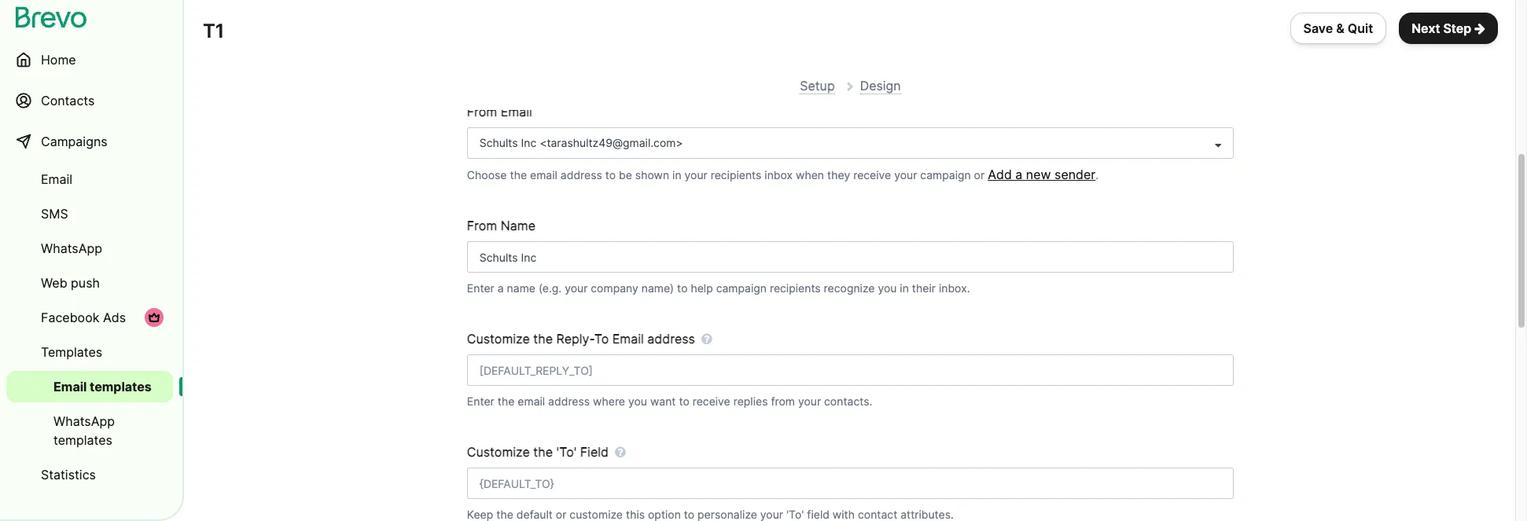 Task type: vqa. For each thing, say whether or not it's contained in the screenshot.
address for Choose the email address to be shown in your recipients inbox when they receive your campaign or Add a new sender .
yes



Task type: locate. For each thing, give the bounding box(es) containing it.
2 customize from the top
[[467, 444, 530, 460]]

whatsapp for whatsapp
[[41, 241, 102, 256]]

0 vertical spatial email
[[530, 168, 558, 182]]

the left 'to'
[[534, 444, 553, 460]]

facebook
[[41, 310, 99, 326]]

your right shown
[[685, 168, 708, 182]]

to
[[606, 168, 616, 182], [677, 282, 688, 295], [679, 395, 690, 408]]

to for want
[[679, 395, 690, 408]]

1 horizontal spatial question circle image
[[702, 333, 712, 345]]

1 vertical spatial customize
[[467, 444, 530, 460]]

to left be
[[606, 168, 616, 182]]

1 vertical spatial recipients
[[770, 282, 821, 295]]

a right add on the top right of the page
[[1016, 167, 1023, 182]]

1 from from the top
[[467, 104, 497, 120]]

whatsapp up web push in the left bottom of the page
[[41, 241, 102, 256]]

templates
[[90, 379, 152, 395], [53, 433, 112, 448]]

their
[[912, 282, 936, 295]]

the right the choose
[[510, 168, 527, 182]]

whatsapp inside whatsapp link
[[41, 241, 102, 256]]

enter
[[467, 282, 495, 295], [467, 395, 495, 408]]

campaigns
[[41, 134, 107, 149]]

.
[[1096, 168, 1099, 182]]

enter left name
[[467, 282, 495, 295]]

settings
[[41, 502, 90, 518]]

enter up customize the 'to' field
[[467, 395, 495, 408]]

email inside email templates link
[[53, 379, 87, 395]]

2 vertical spatial to
[[679, 395, 690, 408]]

templates
[[41, 345, 102, 360]]

email inside email link
[[41, 171, 72, 187]]

receive
[[854, 168, 891, 182], [693, 395, 731, 408]]

0 vertical spatial templates
[[90, 379, 152, 395]]

1 enter from the top
[[467, 282, 495, 295]]

customize for customize the reply-to email address
[[467, 331, 530, 347]]

setup link
[[800, 78, 835, 94]]

address inside choose the email address to be shown in your recipients inbox when they receive your campaign or add a new sender .
[[561, 168, 602, 182]]

in left their
[[900, 282, 909, 295]]

email
[[501, 104, 532, 120], [41, 171, 72, 187], [613, 331, 644, 347], [53, 379, 87, 395]]

enter for enter a name (e.g. your company name) to help campaign recipients recognize you in their inbox.
[[467, 282, 495, 295]]

0 horizontal spatial in
[[673, 168, 682, 182]]

ads
[[103, 310, 126, 326]]

from name
[[467, 218, 536, 234]]

your right they
[[895, 168, 918, 182]]

they
[[828, 168, 851, 182]]

address for enter the email address where you want to receive replies from your contacts.
[[548, 395, 590, 408]]

whatsapp down email templates link
[[53, 414, 115, 429]]

in
[[673, 168, 682, 182], [900, 282, 909, 295]]

from
[[467, 104, 497, 120], [467, 218, 497, 234]]

campaign
[[921, 168, 971, 182], [716, 282, 767, 295]]

email up customize the 'to' field
[[518, 395, 545, 408]]

1 vertical spatial from
[[467, 218, 497, 234]]

0 horizontal spatial a
[[498, 282, 504, 295]]

customize left 'to'
[[467, 444, 530, 460]]

next step
[[1412, 20, 1472, 36]]

2 vertical spatial address
[[548, 395, 590, 408]]

[DEFAULT_REPLY_TO] text field
[[467, 355, 1234, 386]]

1 vertical spatial email
[[518, 395, 545, 408]]

1 horizontal spatial a
[[1016, 167, 1023, 182]]

web
[[41, 275, 67, 291]]

to left help
[[677, 282, 688, 295]]

customize
[[467, 331, 530, 347], [467, 444, 530, 460]]

receive right they
[[854, 168, 891, 182]]

1 customize from the top
[[467, 331, 530, 347]]

campaign left "or"
[[921, 168, 971, 182]]

templates for whatsapp templates
[[53, 433, 112, 448]]

2 enter from the top
[[467, 395, 495, 408]]

whatsapp inside whatsapp templates link
[[53, 414, 115, 429]]

customize the 'to' field
[[467, 444, 609, 460]]

email right to at the left bottom of page
[[613, 331, 644, 347]]

whatsapp for whatsapp templates
[[53, 414, 115, 429]]

from for from name
[[467, 218, 497, 234]]

0 vertical spatial address
[[561, 168, 602, 182]]

whatsapp link
[[6, 233, 173, 264]]

address
[[561, 168, 602, 182], [648, 331, 695, 347], [548, 395, 590, 408]]

design
[[860, 78, 901, 94]]

facebook ads link
[[6, 302, 173, 334]]

email up the choose
[[501, 104, 532, 120]]

address left be
[[561, 168, 602, 182]]

enter a name (e.g. your company name) to help campaign recipients recognize you in their inbox.
[[467, 282, 970, 295]]

templates down templates link
[[90, 379, 152, 395]]

0 horizontal spatial you
[[628, 395, 647, 408]]

from up the choose
[[467, 104, 497, 120]]

customize down name
[[467, 331, 530, 347]]

1 horizontal spatial you
[[878, 282, 897, 295]]

1 vertical spatial you
[[628, 395, 647, 408]]

the inside choose the email address to be shown in your recipients inbox when they receive your campaign or add a new sender .
[[510, 168, 527, 182]]

inbox.
[[939, 282, 970, 295]]

1 vertical spatial campaign
[[716, 282, 767, 295]]

0 horizontal spatial recipients
[[711, 168, 762, 182]]

save
[[1304, 20, 1334, 36]]

0 vertical spatial campaign
[[921, 168, 971, 182]]

1 vertical spatial enter
[[467, 395, 495, 408]]

from left the name
[[467, 218, 497, 234]]

0 vertical spatial from
[[467, 104, 497, 120]]

0 vertical spatial customize
[[467, 331, 530, 347]]

'to'
[[557, 444, 577, 460]]

to for name)
[[677, 282, 688, 295]]

0 vertical spatial in
[[673, 168, 682, 182]]

1 vertical spatial templates
[[53, 433, 112, 448]]

field
[[580, 444, 609, 460]]

question circle image down help
[[702, 333, 712, 345]]

email up sms
[[41, 171, 72, 187]]

1 vertical spatial receive
[[693, 395, 731, 408]]

receive inside choose the email address to be shown in your recipients inbox when they receive your campaign or add a new sender .
[[854, 168, 891, 182]]

the up customize the 'to' field
[[498, 395, 515, 408]]

in right shown
[[673, 168, 682, 182]]

whatsapp templates link
[[6, 406, 173, 456]]

0 vertical spatial recipients
[[711, 168, 762, 182]]

a
[[1016, 167, 1023, 182], [498, 282, 504, 295]]

help
[[691, 282, 713, 295]]

2 from from the top
[[467, 218, 497, 234]]

0 horizontal spatial question circle image
[[615, 446, 626, 459]]

email down templates
[[53, 379, 87, 395]]

1 horizontal spatial campaign
[[921, 168, 971, 182]]

choose the email address to be shown in your recipients inbox when they receive your campaign or add a new sender .
[[467, 167, 1099, 182]]

1 horizontal spatial recipients
[[770, 282, 821, 295]]

0 vertical spatial you
[[878, 282, 897, 295]]

templates inside whatsapp templates
[[53, 433, 112, 448]]

0 vertical spatial receive
[[854, 168, 891, 182]]

web push
[[41, 275, 100, 291]]

next step button
[[1400, 13, 1499, 44]]

1 horizontal spatial in
[[900, 282, 909, 295]]

1 vertical spatial whatsapp
[[53, 414, 115, 429]]

1 horizontal spatial receive
[[854, 168, 891, 182]]

recipients left recognize
[[770, 282, 821, 295]]

receive left replies
[[693, 395, 731, 408]]

name)
[[642, 282, 674, 295]]

{DEFAULT_TO} text field
[[467, 468, 1234, 500]]

next
[[1412, 20, 1441, 36]]

the left reply-
[[534, 331, 553, 347]]

contacts link
[[6, 82, 173, 120]]

address down the name)
[[648, 331, 695, 347]]

question circle image right field
[[615, 446, 626, 459]]

1 vertical spatial question circle image
[[615, 446, 626, 459]]

1 vertical spatial a
[[498, 282, 504, 295]]

want
[[650, 395, 676, 408]]

enter for enter the email address where you want to receive replies from your contacts.
[[467, 395, 495, 408]]

home link
[[6, 41, 173, 79]]

to right want at left bottom
[[679, 395, 690, 408]]

your
[[685, 168, 708, 182], [895, 168, 918, 182], [565, 282, 588, 295], [798, 395, 821, 408]]

recipients inside choose the email address to be shown in your recipients inbox when they receive your campaign or add a new sender .
[[711, 168, 762, 182]]

1 vertical spatial in
[[900, 282, 909, 295]]

question circle image for customize the reply-to email address
[[702, 333, 712, 345]]

or
[[974, 168, 985, 182]]

email link
[[6, 164, 173, 195]]

to
[[594, 331, 609, 347]]

the for choose the email address to be shown in your recipients inbox when they receive your campaign or add a new sender .
[[510, 168, 527, 182]]

address left where
[[548, 395, 590, 408]]

recipients left the inbox
[[711, 168, 762, 182]]

1 vertical spatial to
[[677, 282, 688, 295]]

0 vertical spatial whatsapp
[[41, 241, 102, 256]]

whatsapp
[[41, 241, 102, 256], [53, 414, 115, 429]]

the
[[510, 168, 527, 182], [534, 331, 553, 347], [498, 395, 515, 408], [534, 444, 553, 460]]

templates up statistics link
[[53, 433, 112, 448]]

email
[[530, 168, 558, 182], [518, 395, 545, 408]]

recipients
[[711, 168, 762, 182], [770, 282, 821, 295]]

email up the name
[[530, 168, 558, 182]]

question circle image
[[702, 333, 712, 345], [615, 446, 626, 459]]

0 horizontal spatial receive
[[693, 395, 731, 408]]

0 vertical spatial enter
[[467, 282, 495, 295]]

campaign right help
[[716, 282, 767, 295]]

you
[[878, 282, 897, 295], [628, 395, 647, 408]]

push
[[71, 275, 100, 291]]

0 vertical spatial to
[[606, 168, 616, 182]]

sms link
[[6, 198, 173, 230]]

when
[[796, 168, 824, 182]]

customize for customize the 'to' field
[[467, 444, 530, 460]]

the for enter the email address where you want to receive replies from your contacts.
[[498, 395, 515, 408]]

reply-
[[557, 331, 594, 347]]

a left name
[[498, 282, 504, 295]]

email inside choose the email address to be shown in your recipients inbox when they receive your campaign or add a new sender .
[[530, 168, 558, 182]]

templates for email templates
[[90, 379, 152, 395]]

0 vertical spatial question circle image
[[702, 333, 712, 345]]

you left their
[[878, 282, 897, 295]]

you left want at left bottom
[[628, 395, 647, 408]]



Task type: describe. For each thing, give the bounding box(es) containing it.
sender
[[1055, 167, 1096, 182]]

quit
[[1348, 20, 1374, 36]]

arrow right image
[[1475, 22, 1486, 35]]

facebook ads
[[41, 310, 126, 326]]

email for choose the email address to be shown in your recipients inbox when they receive your campaign or add a new sender .
[[530, 168, 558, 182]]

email templates link
[[6, 371, 173, 403]]

enter the email address where you want to receive replies from your contacts.
[[467, 395, 873, 408]]

in inside choose the email address to be shown in your recipients inbox when they receive your campaign or add a new sender .
[[673, 168, 682, 182]]

replies
[[734, 395, 768, 408]]

email templates
[[53, 379, 152, 395]]

name
[[507, 282, 536, 295]]

t1
[[203, 20, 224, 42]]

from for from email
[[467, 104, 497, 120]]

setup
[[800, 78, 835, 94]]

save & quit button
[[1291, 13, 1387, 44]]

email for enter the email address where you want to receive replies from your contacts.
[[518, 395, 545, 408]]

(e.g.
[[539, 282, 562, 295]]

campaigns link
[[6, 123, 173, 160]]

0 vertical spatial a
[[1016, 167, 1023, 182]]

choose
[[467, 168, 507, 182]]

name
[[501, 218, 536, 234]]

be
[[619, 168, 632, 182]]

recognize
[[824, 282, 875, 295]]

to inside choose the email address to be shown in your recipients inbox when they receive your campaign or add a new sender .
[[606, 168, 616, 182]]

your right (e.g. on the bottom left
[[565, 282, 588, 295]]

settings link
[[6, 494, 173, 522]]

the for customize the 'to' field
[[534, 444, 553, 460]]

contacts.
[[824, 395, 873, 408]]

save & quit
[[1304, 20, 1374, 36]]

left___rvooi image
[[148, 312, 160, 324]]

your right from
[[798, 395, 821, 408]]

from
[[771, 395, 795, 408]]

add a new sender link
[[988, 167, 1096, 182]]

sms
[[41, 206, 68, 222]]

statistics
[[41, 467, 96, 483]]

templates link
[[6, 337, 173, 368]]

where
[[593, 395, 625, 408]]

whatsapp templates
[[53, 414, 115, 448]]

&
[[1337, 20, 1345, 36]]

add
[[988, 167, 1012, 182]]

new
[[1026, 167, 1051, 182]]

statistics link
[[6, 459, 173, 491]]

[DEFAULT_FROM_NAME] text field
[[467, 241, 1234, 273]]

contacts
[[41, 93, 95, 109]]

web push link
[[6, 267, 173, 299]]

campaign inside choose the email address to be shown in your recipients inbox when they receive your campaign or add a new sender .
[[921, 168, 971, 182]]

address for choose the email address to be shown in your recipients inbox when they receive your campaign or add a new sender .
[[561, 168, 602, 182]]

design link
[[860, 78, 901, 94]]

question circle image for customize the 'to' field
[[615, 446, 626, 459]]

home
[[41, 52, 76, 68]]

customize the reply-to email address
[[467, 331, 695, 347]]

step
[[1444, 20, 1472, 36]]

shown
[[635, 168, 670, 182]]

1 vertical spatial address
[[648, 331, 695, 347]]

the for customize the reply-to email address
[[534, 331, 553, 347]]

from email
[[467, 104, 532, 120]]

company
[[591, 282, 639, 295]]

0 horizontal spatial campaign
[[716, 282, 767, 295]]

inbox
[[765, 168, 793, 182]]



